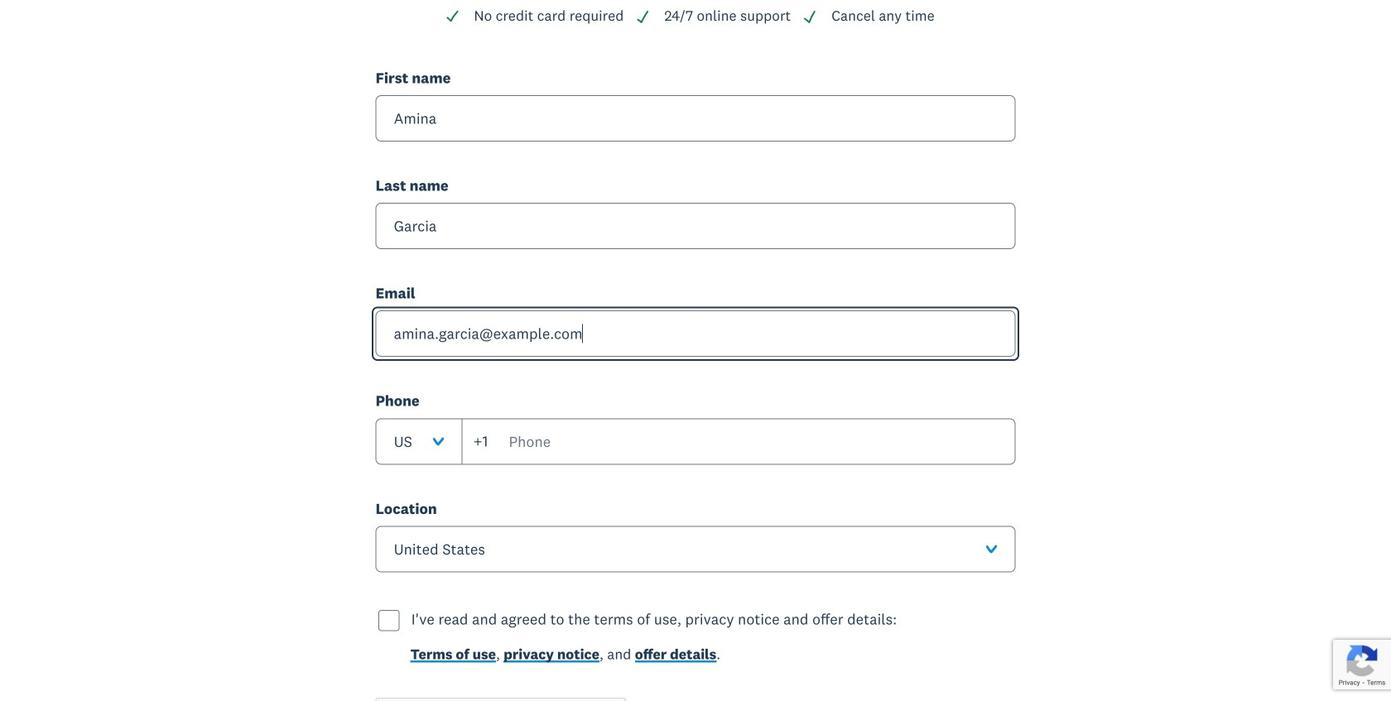 Task type: describe. For each thing, give the bounding box(es) containing it.
Last name text field
[[376, 203, 1016, 249]]



Task type: locate. For each thing, give the bounding box(es) containing it.
First name text field
[[376, 95, 1016, 142]]

Email email field
[[376, 311, 1016, 357]]

Phone text field
[[462, 418, 1016, 465]]



